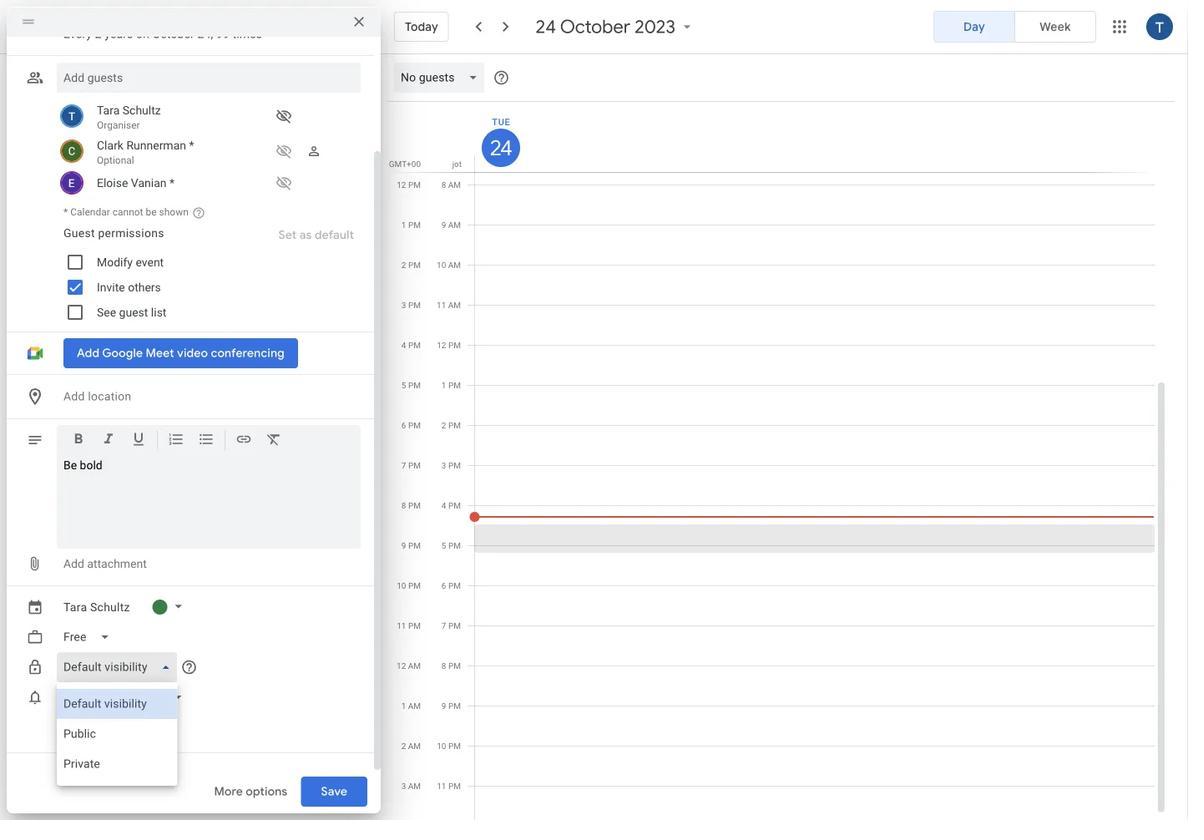 Task type: describe. For each thing, give the bounding box(es) containing it.
visibility list box
[[57, 683, 178, 786]]

1 horizontal spatial 5 pm
[[442, 540, 461, 551]]

notification
[[87, 722, 146, 736]]

0 horizontal spatial 3 pm
[[402, 300, 421, 310]]

1 vertical spatial 12 pm
[[437, 340, 461, 350]]

invite others
[[97, 280, 161, 294]]

attachment
[[87, 557, 147, 571]]

be bold
[[63, 459, 103, 472]]

am for 2 am
[[408, 741, 421, 751]]

0 vertical spatial 4 pm
[[402, 340, 421, 350]]

bulleted list image
[[198, 431, 215, 451]]

vanian
[[131, 176, 167, 190]]

0 vertical spatial 1 pm
[[402, 220, 421, 230]]

clark
[[97, 138, 124, 152]]

1 vertical spatial 6
[[442, 581, 446, 591]]

event
[[136, 255, 164, 269]]

calendar
[[70, 206, 110, 218]]

option group containing day
[[934, 11, 1097, 43]]

am for 10 am
[[448, 260, 461, 270]]

0 vertical spatial 2 pm
[[402, 260, 421, 270]]

week
[[1040, 19, 1071, 34]]

invite
[[97, 280, 125, 294]]

am for 11 am
[[448, 300, 461, 310]]

0 vertical spatial 4
[[402, 340, 406, 350]]

1 vertical spatial 10 pm
[[437, 741, 461, 751]]

be
[[63, 459, 77, 472]]

group containing guest permissions
[[57, 220, 361, 325]]

0 vertical spatial 5 pm
[[402, 380, 421, 390]]

1 vertical spatial 5
[[442, 540, 446, 551]]

0 vertical spatial 6 pm
[[402, 420, 421, 430]]

24 column header
[[474, 102, 1155, 172]]

2 vertical spatial 10
[[437, 741, 446, 751]]

1 vertical spatial 10
[[397, 581, 406, 591]]

1 vertical spatial 3
[[442, 460, 446, 470]]

2 vertical spatial 3
[[402, 781, 406, 791]]

24 grid
[[388, 102, 1169, 820]]

1 horizontal spatial 7
[[442, 621, 446, 631]]

0 vertical spatial 12
[[397, 180, 406, 190]]

* for eloise vanian *
[[170, 176, 175, 190]]

1 horizontal spatial 3 pm
[[442, 460, 461, 470]]

10 am
[[437, 260, 461, 270]]

clark runnerman * optional
[[97, 138, 194, 166]]

0 vertical spatial 10
[[437, 260, 446, 270]]

1 horizontal spatial 6 pm
[[442, 581, 461, 591]]

am for 3 am
[[408, 781, 421, 791]]

list
[[151, 305, 167, 319]]

2 am
[[402, 741, 421, 751]]

2 vertical spatial *
[[63, 206, 68, 218]]

1 horizontal spatial 24
[[536, 15, 557, 38]]

0 vertical spatial 2
[[402, 260, 406, 270]]

add notification button
[[57, 714, 152, 744]]

guests invited to this event. tree
[[57, 99, 361, 196]]

add location
[[63, 390, 131, 403]]

0 vertical spatial 10 pm
[[397, 581, 421, 591]]

tara schultz organiser
[[97, 103, 161, 131]]

tara for tara schultz organiser
[[97, 103, 120, 117]]

Day radio
[[934, 11, 1016, 43]]

modify event
[[97, 255, 164, 269]]

24 inside tue 24
[[490, 135, 511, 161]]

organiser
[[97, 119, 140, 131]]

11 am
[[437, 300, 461, 310]]

1 horizontal spatial 1 pm
[[442, 380, 461, 390]]

today button
[[394, 7, 449, 47]]

october
[[561, 15, 631, 38]]

0 horizontal spatial 6
[[402, 420, 406, 430]]

day
[[964, 19, 986, 34]]

optional
[[97, 155, 134, 166]]

0 vertical spatial 11
[[437, 300, 446, 310]]

0 vertical spatial 12 pm
[[397, 180, 421, 190]]

1 vertical spatial 12
[[437, 340, 446, 350]]

0 vertical spatial 3
[[402, 300, 406, 310]]



Task type: locate. For each thing, give the bounding box(es) containing it.
9 pm
[[402, 540, 421, 551], [442, 701, 461, 711]]

* down tara schultz, organiser tree item
[[189, 138, 194, 152]]

am up 1 am
[[408, 661, 421, 671]]

bold
[[80, 459, 103, 472]]

11 pm up 12 am
[[397, 621, 421, 631]]

1 pm
[[402, 220, 421, 230], [442, 380, 461, 390]]

7
[[402, 460, 406, 470], [442, 621, 446, 631]]

schultz down add attachment on the left bottom
[[90, 600, 130, 614]]

0 vertical spatial 9 pm
[[402, 540, 421, 551]]

3 add from the top
[[63, 722, 84, 736]]

*
[[189, 138, 194, 152], [170, 176, 175, 190], [63, 206, 68, 218]]

am up 2 am
[[408, 701, 421, 711]]

add for add attachment
[[63, 557, 84, 571]]

0 vertical spatial 1
[[402, 220, 406, 230]]

today
[[405, 19, 438, 34]]

4
[[402, 340, 406, 350], [442, 500, 446, 510]]

underline image
[[130, 431, 147, 451]]

None field
[[57, 19, 299, 49], [394, 63, 492, 93], [57, 622, 123, 652], [57, 652, 184, 683], [57, 19, 299, 49], [394, 63, 492, 93], [57, 622, 123, 652], [57, 652, 184, 683]]

guest
[[119, 305, 148, 319]]

0 horizontal spatial 2 pm
[[402, 260, 421, 270]]

1 horizontal spatial 5
[[442, 540, 446, 551]]

0 horizontal spatial tara
[[63, 600, 87, 614]]

1 horizontal spatial 4 pm
[[442, 500, 461, 510]]

am up 3 am
[[408, 741, 421, 751]]

24
[[536, 15, 557, 38], [490, 135, 511, 161]]

1 vertical spatial 2
[[442, 420, 446, 430]]

default visibility option
[[57, 689, 178, 719]]

0 vertical spatial 6
[[402, 420, 406, 430]]

12 pm
[[397, 180, 421, 190], [437, 340, 461, 350]]

2 vertical spatial 12
[[397, 661, 406, 671]]

2
[[402, 260, 406, 270], [442, 420, 446, 430], [402, 741, 406, 751]]

10 pm right 2 am
[[437, 741, 461, 751]]

schultz for tara schultz
[[90, 600, 130, 614]]

12 down 11 am
[[437, 340, 446, 350]]

bold image
[[70, 431, 87, 451]]

1 horizontal spatial tara
[[97, 103, 120, 117]]

2 pm
[[402, 260, 421, 270], [442, 420, 461, 430]]

8
[[442, 180, 446, 190], [402, 500, 406, 510], [442, 661, 446, 671]]

2 vertical spatial add
[[63, 722, 84, 736]]

shown
[[159, 206, 189, 218]]

0 horizontal spatial 8 pm
[[402, 500, 421, 510]]

add left attachment
[[63, 557, 84, 571]]

1 horizontal spatial 10 pm
[[437, 741, 461, 751]]

1 horizontal spatial 4
[[442, 500, 446, 510]]

permissions
[[98, 226, 164, 240]]

insert link image
[[236, 431, 252, 451]]

1 vertical spatial 11
[[397, 621, 406, 631]]

12 down gmt+00
[[397, 180, 406, 190]]

eloise vanian *
[[97, 176, 175, 190]]

Description text field
[[63, 459, 354, 542]]

2 vertical spatial 11
[[437, 781, 446, 791]]

1 vertical spatial 8 pm
[[442, 661, 461, 671]]

11 down 10 am
[[437, 300, 446, 310]]

1 pm left the 9 am on the top of the page
[[402, 220, 421, 230]]

2 vertical spatial 2
[[402, 741, 406, 751]]

am down the jot
[[448, 180, 461, 190]]

1 horizontal spatial 8 pm
[[442, 661, 461, 671]]

1 add from the top
[[63, 390, 85, 403]]

remove formatting image
[[266, 431, 282, 451]]

am for 1 am
[[408, 701, 421, 711]]

1 down 11 am
[[442, 380, 446, 390]]

public option
[[57, 719, 178, 749]]

1 vertical spatial 4
[[442, 500, 446, 510]]

11 pm right 3 am
[[437, 781, 461, 791]]

0 horizontal spatial 10 pm
[[397, 581, 421, 591]]

1 vertical spatial 9
[[402, 540, 406, 551]]

* for clark runnerman * optional
[[189, 138, 194, 152]]

1 pm down 11 am
[[442, 380, 461, 390]]

4 pm
[[402, 340, 421, 350], [442, 500, 461, 510]]

0 vertical spatial 7
[[402, 460, 406, 470]]

tara schultz, organiser tree item
[[57, 99, 361, 134]]

0 horizontal spatial 7 pm
[[402, 460, 421, 470]]

eloise
[[97, 176, 128, 190]]

10 up 11 am
[[437, 260, 446, 270]]

2 vertical spatial 9
[[442, 701, 446, 711]]

10 pm up 12 am
[[397, 581, 421, 591]]

see
[[97, 305, 116, 319]]

show schedule of clark runnerman image
[[271, 138, 297, 165]]

1 vertical spatial 8
[[402, 500, 406, 510]]

10 up 12 am
[[397, 581, 406, 591]]

add for add notification
[[63, 722, 84, 736]]

0 vertical spatial 5
[[402, 380, 406, 390]]

am for 9 am
[[448, 220, 461, 230]]

eloise vanian tree item
[[57, 170, 361, 196]]

24 october 2023 button
[[529, 15, 703, 38]]

add left notification
[[63, 722, 84, 736]]

6 pm
[[402, 420, 421, 430], [442, 581, 461, 591]]

guest
[[63, 226, 95, 240]]

schultz inside tara schultz organiser
[[123, 103, 161, 117]]

1 vertical spatial add
[[63, 557, 84, 571]]

* right vanian
[[170, 176, 175, 190]]

8 pm
[[402, 500, 421, 510], [442, 661, 461, 671]]

* inside eloise vanian tree item
[[170, 176, 175, 190]]

10
[[437, 260, 446, 270], [397, 581, 406, 591], [437, 741, 446, 751]]

add attachment button
[[57, 549, 154, 579]]

10 right 2 am
[[437, 741, 446, 751]]

24 october 2023
[[536, 15, 676, 38]]

12
[[397, 180, 406, 190], [437, 340, 446, 350], [397, 661, 406, 671]]

5
[[402, 380, 406, 390], [442, 540, 446, 551]]

0 vertical spatial 3 pm
[[402, 300, 421, 310]]

1 vertical spatial 1
[[442, 380, 446, 390]]

others
[[128, 280, 161, 294]]

schultz for tara schultz organiser
[[123, 103, 161, 117]]

0 horizontal spatial 11 pm
[[397, 621, 421, 631]]

gmt+00
[[389, 159, 421, 169]]

am down the 9 am on the top of the page
[[448, 260, 461, 270]]

am down 2 am
[[408, 781, 421, 791]]

0 vertical spatial 9
[[442, 220, 446, 230]]

0 vertical spatial 24
[[536, 15, 557, 38]]

12 am
[[397, 661, 421, 671]]

6
[[402, 420, 406, 430], [442, 581, 446, 591]]

1
[[402, 220, 406, 230], [442, 380, 446, 390], [402, 701, 406, 711]]

11 right 3 am
[[437, 781, 446, 791]]

add
[[63, 390, 85, 403], [63, 557, 84, 571], [63, 722, 84, 736]]

am for 12 am
[[408, 661, 421, 671]]

0 vertical spatial schultz
[[123, 103, 161, 117]]

1 horizontal spatial 2 pm
[[442, 420, 461, 430]]

show schedule of eloise vanian image
[[271, 170, 297, 196]]

1 vertical spatial 1 pm
[[442, 380, 461, 390]]

5 pm
[[402, 380, 421, 390], [442, 540, 461, 551]]

Week radio
[[1015, 11, 1097, 43]]

* inside clark runnerman * optional
[[189, 138, 194, 152]]

24 down tue
[[490, 135, 511, 161]]

0 horizontal spatial 4 pm
[[402, 340, 421, 350]]

tara schultz
[[63, 600, 130, 614]]

tara
[[97, 103, 120, 117], [63, 600, 87, 614]]

see guest list
[[97, 305, 167, 319]]

add attachment
[[63, 557, 147, 571]]

0 horizontal spatial 1 pm
[[402, 220, 421, 230]]

0 horizontal spatial 5 pm
[[402, 380, 421, 390]]

schultz up organiser
[[123, 103, 161, 117]]

1 vertical spatial *
[[170, 176, 175, 190]]

1 left the 9 am on the top of the page
[[402, 220, 406, 230]]

1 am
[[402, 701, 421, 711]]

9
[[442, 220, 446, 230], [402, 540, 406, 551], [442, 701, 446, 711]]

1 horizontal spatial *
[[170, 176, 175, 190]]

3 pm
[[402, 300, 421, 310], [442, 460, 461, 470]]

tuesday, 24 october, today element
[[482, 129, 520, 167]]

2 add from the top
[[63, 557, 84, 571]]

* calendar cannot be shown
[[63, 206, 189, 218]]

11 up 12 am
[[397, 621, 406, 631]]

add notification
[[63, 722, 146, 736]]

am down 8 am
[[448, 220, 461, 230]]

tue
[[492, 117, 511, 127]]

0 horizontal spatial *
[[63, 206, 68, 218]]

1 vertical spatial 7 pm
[[442, 621, 461, 631]]

formatting options toolbar
[[57, 425, 361, 461]]

runnerman
[[126, 138, 186, 152]]

0 vertical spatial 11 pm
[[397, 621, 421, 631]]

1 vertical spatial 5 pm
[[442, 540, 461, 551]]

11 pm
[[397, 621, 421, 631], [437, 781, 461, 791]]

3
[[402, 300, 406, 310], [442, 460, 446, 470], [402, 781, 406, 791]]

add inside dropdown button
[[63, 390, 85, 403]]

add left location
[[63, 390, 85, 403]]

tara down add attachment on the left bottom
[[63, 600, 87, 614]]

am
[[448, 180, 461, 190], [448, 220, 461, 230], [448, 260, 461, 270], [448, 300, 461, 310], [408, 661, 421, 671], [408, 701, 421, 711], [408, 741, 421, 751], [408, 781, 421, 791]]

italic image
[[100, 431, 117, 451]]

be
[[146, 206, 157, 218]]

11
[[437, 300, 446, 310], [397, 621, 406, 631], [437, 781, 446, 791]]

0 horizontal spatial 4
[[402, 340, 406, 350]]

0 horizontal spatial 5
[[402, 380, 406, 390]]

0 vertical spatial add
[[63, 390, 85, 403]]

jot
[[452, 159, 462, 169]]

location
[[88, 390, 131, 403]]

12 pm down 11 am
[[437, 340, 461, 350]]

private option
[[57, 749, 178, 779]]

add for add location
[[63, 390, 85, 403]]

1 horizontal spatial 9 pm
[[442, 701, 461, 711]]

1 vertical spatial schultz
[[90, 600, 130, 614]]

8 am
[[442, 180, 461, 190]]

12 pm down gmt+00
[[397, 180, 421, 190]]

0 horizontal spatial 12 pm
[[397, 180, 421, 190]]

guest permissions
[[63, 226, 164, 240]]

1 horizontal spatial 7 pm
[[442, 621, 461, 631]]

2 vertical spatial 8
[[442, 661, 446, 671]]

0 vertical spatial 8
[[442, 180, 446, 190]]

24 left october
[[536, 15, 557, 38]]

tara inside tara schultz organiser
[[97, 103, 120, 117]]

0 horizontal spatial 24
[[490, 135, 511, 161]]

1 vertical spatial 3 pm
[[442, 460, 461, 470]]

add location button
[[57, 382, 361, 412]]

am for 8 am
[[448, 180, 461, 190]]

1 vertical spatial 24
[[490, 135, 511, 161]]

9 am
[[442, 220, 461, 230]]

numbered list image
[[168, 431, 185, 451]]

clark runnerman, optional tree item
[[57, 134, 361, 170]]

tara for tara schultz
[[63, 600, 87, 614]]

tara up organiser
[[97, 103, 120, 117]]

12 up 1 am
[[397, 661, 406, 671]]

am down 10 am
[[448, 300, 461, 310]]

Guests text field
[[63, 63, 354, 93]]

2023
[[635, 15, 676, 38]]

1 vertical spatial 4 pm
[[442, 500, 461, 510]]

1 vertical spatial tara
[[63, 600, 87, 614]]

0 vertical spatial *
[[189, 138, 194, 152]]

group
[[57, 220, 361, 325]]

cannot
[[113, 206, 143, 218]]

10 pm
[[397, 581, 421, 591], [437, 741, 461, 751]]

1 vertical spatial 9 pm
[[442, 701, 461, 711]]

1 horizontal spatial 6
[[442, 581, 446, 591]]

2 vertical spatial 1
[[402, 701, 406, 711]]

pm
[[408, 180, 421, 190], [408, 220, 421, 230], [408, 260, 421, 270], [408, 300, 421, 310], [408, 340, 421, 350], [449, 340, 461, 350], [408, 380, 421, 390], [449, 380, 461, 390], [408, 420, 421, 430], [449, 420, 461, 430], [408, 460, 421, 470], [449, 460, 461, 470], [408, 500, 421, 510], [449, 500, 461, 510], [408, 540, 421, 551], [449, 540, 461, 551], [408, 581, 421, 591], [449, 581, 461, 591], [408, 621, 421, 631], [449, 621, 461, 631], [449, 661, 461, 671], [449, 701, 461, 711], [449, 741, 461, 751], [449, 781, 461, 791]]

0 horizontal spatial 7
[[402, 460, 406, 470]]

1 horizontal spatial 11 pm
[[437, 781, 461, 791]]

1 vertical spatial 11 pm
[[437, 781, 461, 791]]

0 vertical spatial 7 pm
[[402, 460, 421, 470]]

1 vertical spatial 6 pm
[[442, 581, 461, 591]]

1 down 12 am
[[402, 701, 406, 711]]

tue 24
[[490, 117, 511, 161]]

7 pm
[[402, 460, 421, 470], [442, 621, 461, 631]]

1 vertical spatial 7
[[442, 621, 446, 631]]

0 horizontal spatial 9 pm
[[402, 540, 421, 551]]

schultz
[[123, 103, 161, 117], [90, 600, 130, 614]]

0 vertical spatial 8 pm
[[402, 500, 421, 510]]

3 am
[[402, 781, 421, 791]]

option group
[[934, 11, 1097, 43]]

modify
[[97, 255, 133, 269]]

* left calendar
[[63, 206, 68, 218]]



Task type: vqa. For each thing, say whether or not it's contained in the screenshot.
2nd Add
yes



